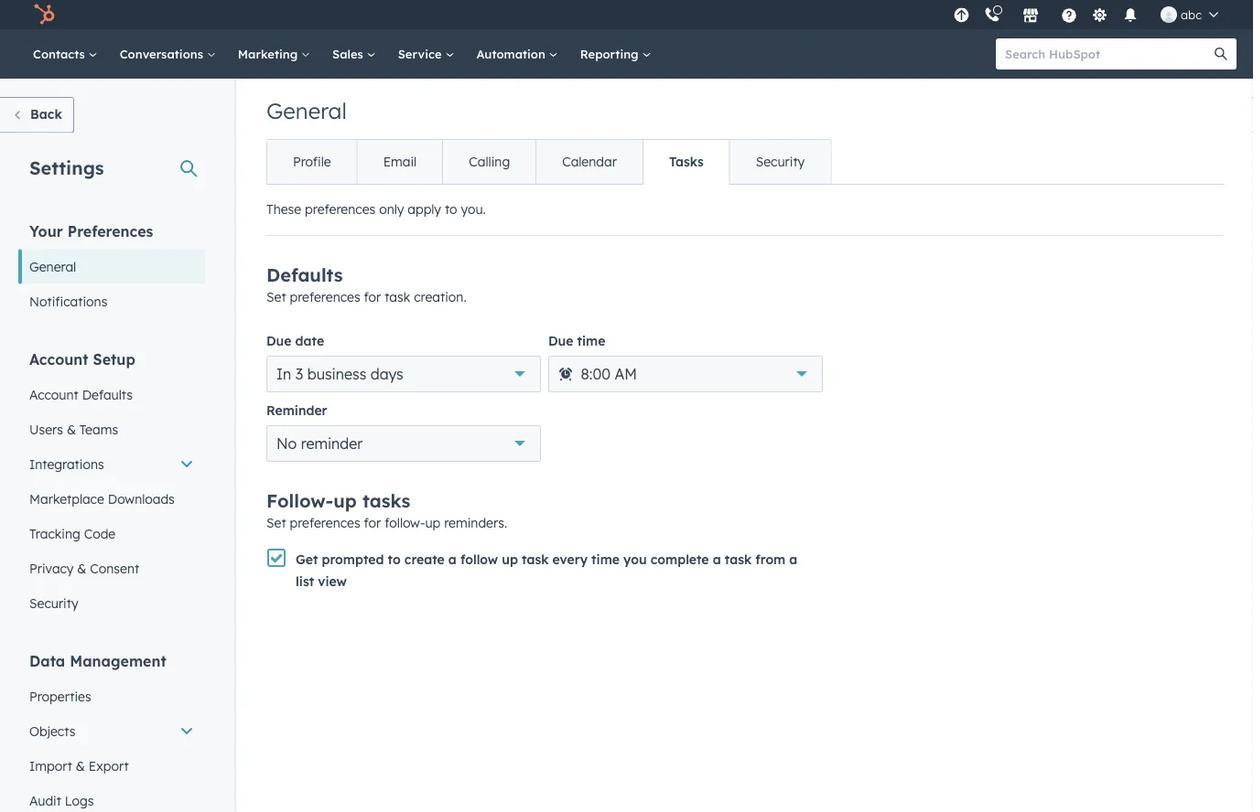 Task type: vqa. For each thing, say whether or not it's contained in the screenshot.
service
yes



Task type: describe. For each thing, give the bounding box(es) containing it.
0 vertical spatial general
[[266, 97, 347, 125]]

sales
[[332, 46, 367, 61]]

calendar
[[562, 154, 617, 170]]

settings
[[29, 156, 104, 179]]

creation.
[[414, 289, 467, 305]]

account for account defaults
[[29, 387, 79, 403]]

to inside get prompted to create a follow up task every time you complete a task from a list view
[[388, 552, 401, 568]]

notifications
[[29, 293, 107, 309]]

& for consent
[[77, 561, 86, 577]]

only
[[379, 201, 404, 217]]

date
[[295, 333, 324, 349]]

settings image
[[1092, 8, 1108, 24]]

help button
[[1054, 0, 1085, 29]]

from
[[756, 552, 786, 568]]

8:00 am
[[581, 365, 637, 384]]

& for teams
[[67, 422, 76, 438]]

integrations
[[29, 456, 104, 472]]

business
[[307, 365, 366, 384]]

tasks
[[363, 490, 411, 513]]

marketing link
[[227, 29, 321, 79]]

apply
[[408, 201, 441, 217]]

back
[[30, 106, 62, 122]]

no
[[276, 435, 297, 453]]

your preferences element
[[18, 221, 205, 319]]

calling link
[[442, 140, 536, 184]]

automation link
[[465, 29, 569, 79]]

navigation containing profile
[[266, 139, 832, 185]]

account setup
[[29, 350, 135, 369]]

general inside your preferences element
[[29, 259, 76, 275]]

you
[[624, 552, 647, 568]]

8:00 am button
[[548, 356, 823, 393]]

security for the "security" link to the right
[[756, 154, 805, 170]]

reporting link
[[569, 29, 662, 79]]

users & teams
[[29, 422, 118, 438]]

search button
[[1206, 38, 1237, 70]]

for inside defaults set preferences for task creation.
[[364, 289, 381, 305]]

service link
[[387, 29, 465, 79]]

audit logs link
[[18, 784, 205, 813]]

properties link
[[18, 680, 205, 715]]

notifications image
[[1123, 8, 1139, 25]]

import & export link
[[18, 749, 205, 784]]

no reminder
[[276, 435, 363, 453]]

import & export
[[29, 759, 129, 775]]

marketplace downloads link
[[18, 482, 205, 517]]

objects
[[29, 724, 75, 740]]

complete
[[651, 552, 709, 568]]

data
[[29, 652, 65, 671]]

abc menu
[[949, 0, 1231, 29]]

reporting
[[580, 46, 642, 61]]

service
[[398, 46, 445, 61]]

help image
[[1061, 8, 1078, 25]]

import
[[29, 759, 72, 775]]

follow-
[[385, 515, 425, 531]]

due date
[[266, 333, 324, 349]]

for inside follow-up tasks set preferences for follow-up reminders.
[[364, 515, 381, 531]]

due for due time
[[548, 333, 574, 349]]

no reminder button
[[266, 426, 541, 462]]

privacy & consent link
[[18, 552, 205, 586]]

tracking code
[[29, 526, 116, 542]]

3
[[296, 365, 303, 384]]

users & teams link
[[18, 412, 205, 447]]

account for account setup
[[29, 350, 88, 369]]

marketplace downloads
[[29, 491, 175, 507]]

1 a from the left
[[448, 552, 457, 568]]

view
[[318, 574, 347, 590]]

account defaults link
[[18, 378, 205, 412]]

due time
[[548, 333, 606, 349]]

gary orlando image
[[1161, 6, 1177, 23]]

marketplace
[[29, 491, 104, 507]]

due for due date
[[266, 333, 292, 349]]

objects button
[[18, 715, 205, 749]]

0 horizontal spatial security link
[[18, 586, 205, 621]]

integrations button
[[18, 447, 205, 482]]

email
[[383, 154, 417, 170]]

email link
[[357, 140, 442, 184]]

1 horizontal spatial task
[[522, 552, 549, 568]]

set inside defaults set preferences for task creation.
[[266, 289, 286, 305]]

contacts link
[[22, 29, 109, 79]]

get prompted to create a follow up task every time you complete a task from a list view
[[296, 552, 798, 590]]

code
[[84, 526, 116, 542]]

reminders.
[[444, 515, 507, 531]]

preferences inside follow-up tasks set preferences for follow-up reminders.
[[290, 515, 360, 531]]

task inside defaults set preferences for task creation.
[[385, 289, 410, 305]]

am
[[615, 365, 637, 384]]

calling icon image
[[984, 7, 1001, 24]]

defaults inside defaults set preferences for task creation.
[[266, 264, 343, 287]]

marketplaces button
[[1012, 0, 1050, 29]]

you.
[[461, 201, 486, 217]]

0 horizontal spatial up
[[333, 490, 357, 513]]

follow-
[[266, 490, 333, 513]]



Task type: locate. For each thing, give the bounding box(es) containing it.
follow-up tasks set preferences for follow-up reminders.
[[266, 490, 507, 531]]

preferences up date
[[290, 289, 360, 305]]

0 vertical spatial up
[[333, 490, 357, 513]]

0 vertical spatial preferences
[[305, 201, 376, 217]]

up up "create"
[[425, 515, 441, 531]]

&
[[67, 422, 76, 438], [77, 561, 86, 577], [76, 759, 85, 775]]

tracking
[[29, 526, 80, 542]]

tracking code link
[[18, 517, 205, 552]]

account defaults
[[29, 387, 133, 403]]

navigation
[[266, 139, 832, 185]]

upgrade image
[[954, 8, 970, 24]]

0 horizontal spatial due
[[266, 333, 292, 349]]

account setup element
[[18, 349, 205, 621]]

hubspot image
[[33, 4, 55, 26]]

3 a from the left
[[790, 552, 798, 568]]

0 vertical spatial set
[[266, 289, 286, 305]]

create
[[405, 552, 445, 568]]

profile
[[293, 154, 331, 170]]

search image
[[1215, 48, 1228, 60]]

time
[[577, 333, 606, 349], [592, 552, 620, 568]]

settings link
[[1089, 5, 1112, 24]]

defaults up date
[[266, 264, 343, 287]]

calendar link
[[536, 140, 643, 184]]

0 horizontal spatial a
[[448, 552, 457, 568]]

2 horizontal spatial a
[[790, 552, 798, 568]]

2 for from the top
[[364, 515, 381, 531]]

0 horizontal spatial defaults
[[82, 387, 133, 403]]

set inside follow-up tasks set preferences for follow-up reminders.
[[266, 515, 286, 531]]

1 vertical spatial preferences
[[290, 289, 360, 305]]

consent
[[90, 561, 139, 577]]

up
[[333, 490, 357, 513], [425, 515, 441, 531], [502, 552, 518, 568]]

privacy & consent
[[29, 561, 139, 577]]

audit
[[29, 793, 61, 809]]

security link
[[729, 140, 831, 184], [18, 586, 205, 621]]

tasks
[[669, 154, 704, 170]]

2 horizontal spatial task
[[725, 552, 752, 568]]

account up users
[[29, 387, 79, 403]]

1 vertical spatial for
[[364, 515, 381, 531]]

& inside data management element
[[76, 759, 85, 775]]

0 vertical spatial to
[[445, 201, 457, 217]]

1 horizontal spatial a
[[713, 552, 721, 568]]

security inside account setup element
[[29, 596, 78, 612]]

2 account from the top
[[29, 387, 79, 403]]

preferences left only
[[305, 201, 376, 217]]

1 vertical spatial security link
[[18, 586, 205, 621]]

1 vertical spatial general
[[29, 259, 76, 275]]

your
[[29, 222, 63, 240]]

tasks link
[[643, 140, 729, 184]]

preferences down follow-
[[290, 515, 360, 531]]

preferences
[[305, 201, 376, 217], [290, 289, 360, 305], [290, 515, 360, 531]]

Search HubSpot search field
[[996, 38, 1220, 70]]

abc button
[[1150, 0, 1230, 29]]

to left "create"
[[388, 552, 401, 568]]

in 3 business days
[[276, 365, 404, 384]]

task left from
[[725, 552, 752, 568]]

0 horizontal spatial to
[[388, 552, 401, 568]]

setup
[[93, 350, 135, 369]]

1 vertical spatial up
[[425, 515, 441, 531]]

downloads
[[108, 491, 175, 507]]

0 vertical spatial account
[[29, 350, 88, 369]]

2 vertical spatial up
[[502, 552, 518, 568]]

preferences
[[67, 222, 153, 240]]

your preferences
[[29, 222, 153, 240]]

marketplaces image
[[1023, 8, 1039, 25]]

1 vertical spatial security
[[29, 596, 78, 612]]

conversations
[[120, 46, 207, 61]]

2 vertical spatial &
[[76, 759, 85, 775]]

back link
[[0, 97, 74, 133]]

1 for from the top
[[364, 289, 381, 305]]

1 vertical spatial account
[[29, 387, 79, 403]]

due
[[266, 333, 292, 349], [548, 333, 574, 349]]

security
[[756, 154, 805, 170], [29, 596, 78, 612]]

1 vertical spatial set
[[266, 515, 286, 531]]

up right the 'follow'
[[502, 552, 518, 568]]

1 vertical spatial time
[[592, 552, 620, 568]]

contacts
[[33, 46, 89, 61]]

profile link
[[267, 140, 357, 184]]

set up due date
[[266, 289, 286, 305]]

marketing
[[238, 46, 301, 61]]

1 horizontal spatial security
[[756, 154, 805, 170]]

calling icon button
[[977, 3, 1008, 27]]

0 vertical spatial security
[[756, 154, 805, 170]]

abc
[[1181, 7, 1202, 22]]

2 vertical spatial preferences
[[290, 515, 360, 531]]

a right from
[[790, 552, 798, 568]]

get
[[296, 552, 318, 568]]

data management element
[[18, 651, 205, 813]]

up inside get prompted to create a follow up task every time you complete a task from a list view
[[502, 552, 518, 568]]

a left the 'follow'
[[448, 552, 457, 568]]

prompted
[[322, 552, 384, 568]]

notifications link
[[18, 284, 205, 319]]

in 3 business days button
[[266, 356, 541, 393]]

1 horizontal spatial general
[[266, 97, 347, 125]]

preferences inside defaults set preferences for task creation.
[[290, 289, 360, 305]]

hubspot link
[[22, 4, 69, 26]]

security for the left the "security" link
[[29, 596, 78, 612]]

0 horizontal spatial security
[[29, 596, 78, 612]]

management
[[70, 652, 166, 671]]

account
[[29, 350, 88, 369], [29, 387, 79, 403]]

for
[[364, 289, 381, 305], [364, 515, 381, 531]]

general up profile
[[266, 97, 347, 125]]

0 vertical spatial for
[[364, 289, 381, 305]]

sales link
[[321, 29, 387, 79]]

1 horizontal spatial up
[[425, 515, 441, 531]]

1 horizontal spatial to
[[445, 201, 457, 217]]

data management
[[29, 652, 166, 671]]

0 horizontal spatial task
[[385, 289, 410, 305]]

set down follow-
[[266, 515, 286, 531]]

follow
[[460, 552, 498, 568]]

days
[[371, 365, 404, 384]]

to left you.
[[445, 201, 457, 217]]

1 account from the top
[[29, 350, 88, 369]]

logs
[[65, 793, 94, 809]]

time up 8:00 on the top left
[[577, 333, 606, 349]]

task left "every"
[[522, 552, 549, 568]]

audit logs
[[29, 793, 94, 809]]

upgrade link
[[950, 5, 973, 24]]

1 set from the top
[[266, 289, 286, 305]]

1 due from the left
[[266, 333, 292, 349]]

& for export
[[76, 759, 85, 775]]

1 horizontal spatial due
[[548, 333, 574, 349]]

1 vertical spatial defaults
[[82, 387, 133, 403]]

privacy
[[29, 561, 74, 577]]

reminder
[[266, 403, 327, 419]]

notifications button
[[1115, 0, 1146, 29]]

calling
[[469, 154, 510, 170]]

account up account defaults
[[29, 350, 88, 369]]

teams
[[80, 422, 118, 438]]

0 vertical spatial time
[[577, 333, 606, 349]]

& right users
[[67, 422, 76, 438]]

2 set from the top
[[266, 515, 286, 531]]

these
[[266, 201, 301, 217]]

task
[[385, 289, 410, 305], [522, 552, 549, 568], [725, 552, 752, 568]]

general down the 'your'
[[29, 259, 76, 275]]

properties
[[29, 689, 91, 705]]

a right complete
[[713, 552, 721, 568]]

time left you
[[592, 552, 620, 568]]

1 vertical spatial &
[[77, 561, 86, 577]]

1 horizontal spatial security link
[[729, 140, 831, 184]]

for left creation.
[[364, 289, 381, 305]]

task left creation.
[[385, 289, 410, 305]]

export
[[89, 759, 129, 775]]

for down tasks
[[364, 515, 381, 531]]

0 vertical spatial defaults
[[266, 264, 343, 287]]

automation
[[476, 46, 549, 61]]

users
[[29, 422, 63, 438]]

2 horizontal spatial up
[[502, 552, 518, 568]]

1 vertical spatial to
[[388, 552, 401, 568]]

time inside get prompted to create a follow up task every time you complete a task from a list view
[[592, 552, 620, 568]]

defaults up users & teams link
[[82, 387, 133, 403]]

0 vertical spatial &
[[67, 422, 76, 438]]

1 horizontal spatial defaults
[[266, 264, 343, 287]]

set
[[266, 289, 286, 305], [266, 515, 286, 531]]

& right privacy
[[77, 561, 86, 577]]

security inside navigation
[[756, 154, 805, 170]]

0 horizontal spatial general
[[29, 259, 76, 275]]

general link
[[18, 249, 205, 284]]

& left "export"
[[76, 759, 85, 775]]

2 a from the left
[[713, 552, 721, 568]]

every
[[553, 552, 588, 568]]

reminder
[[301, 435, 363, 453]]

0 vertical spatial security link
[[729, 140, 831, 184]]

up left tasks
[[333, 490, 357, 513]]

2 due from the left
[[548, 333, 574, 349]]

these preferences only apply to you.
[[266, 201, 486, 217]]

defaults inside the account defaults link
[[82, 387, 133, 403]]

conversations link
[[109, 29, 227, 79]]



